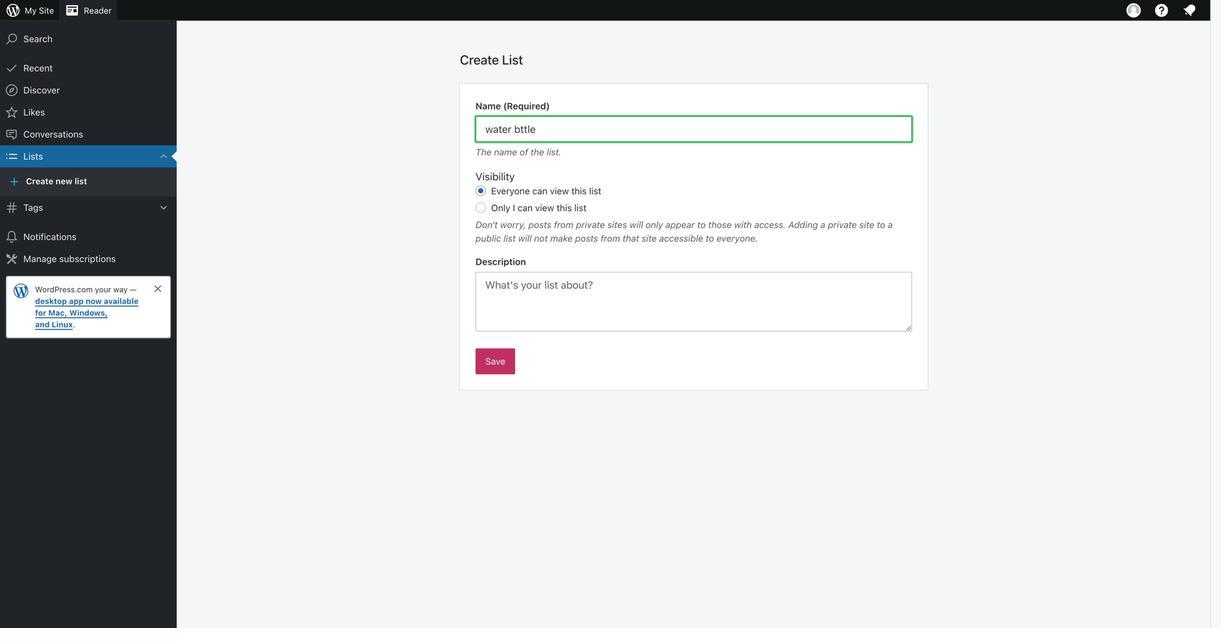 Task type: locate. For each thing, give the bounding box(es) containing it.
site
[[39, 6, 54, 15]]

description
[[476, 257, 526, 267]]

site right the adding
[[859, 220, 874, 230]]

0 horizontal spatial will
[[518, 233, 532, 244]]

now
[[86, 297, 102, 306]]

0 horizontal spatial site
[[642, 233, 657, 244]]

wordpress.com your way — desktop app now available for mac, windows, and linux
[[35, 285, 139, 329]]

can
[[532, 186, 547, 197], [518, 203, 533, 213]]

discover link
[[0, 79, 177, 101]]

will up the that
[[630, 220, 643, 230]]

make
[[550, 233, 573, 244]]

site down only
[[642, 233, 657, 244]]

likes
[[23, 107, 45, 118]]

group containing name (required)
[[476, 99, 912, 159]]

manage your notifications image
[[1182, 3, 1197, 18]]

view down "everyone can view this list"
[[535, 203, 554, 213]]

1 horizontal spatial from
[[601, 233, 620, 244]]

wordpress.com
[[35, 285, 93, 294]]

from down sites
[[601, 233, 620, 244]]

1 horizontal spatial private
[[828, 220, 857, 230]]

your
[[95, 285, 111, 294]]

those
[[708, 220, 732, 230]]

can up the "only i can view this list"
[[532, 186, 547, 197]]

way
[[113, 285, 128, 294]]

search
[[23, 33, 53, 44]]

private
[[576, 220, 605, 230], [828, 220, 857, 230]]

a
[[821, 220, 825, 230], [888, 220, 893, 230]]

0 vertical spatial view
[[550, 186, 569, 197]]

site
[[859, 220, 874, 230], [642, 233, 657, 244]]

group
[[476, 99, 912, 159]]

list
[[75, 176, 87, 186], [589, 186, 601, 197], [574, 203, 587, 213], [504, 233, 516, 244]]

everyone.
[[717, 233, 758, 244]]

to
[[697, 220, 706, 230], [877, 220, 885, 230], [706, 233, 714, 244]]

this up the "only i can view this list"
[[571, 186, 587, 197]]

will
[[630, 220, 643, 230], [518, 233, 532, 244]]

0 vertical spatial site
[[859, 220, 874, 230]]

save
[[485, 356, 506, 367]]

reader
[[84, 6, 112, 15]]

this
[[571, 186, 587, 197], [557, 203, 572, 213]]

0 horizontal spatial from
[[554, 220, 574, 230]]

private left sites
[[576, 220, 605, 230]]

tags
[[23, 202, 43, 213]]

notifications
[[23, 232, 76, 242]]

adding
[[788, 220, 818, 230]]

1 horizontal spatial a
[[888, 220, 893, 230]]

None radio
[[476, 186, 486, 196]]

from
[[554, 220, 574, 230], [601, 233, 620, 244]]

view up the "only i can view this list"
[[550, 186, 569, 197]]

1 vertical spatial site
[[642, 233, 657, 244]]

create new list link
[[0, 172, 177, 192]]

will left not
[[518, 233, 532, 244]]

1 vertical spatial posts
[[575, 233, 598, 244]]

tags link
[[0, 197, 177, 219]]

posts
[[529, 220, 551, 230], [575, 233, 598, 244]]

the
[[531, 147, 544, 158]]

list.
[[547, 147, 561, 158]]

linux
[[52, 320, 73, 329]]

visibility group
[[476, 169, 912, 246]]

visibility
[[476, 171, 515, 183]]

posts right make
[[575, 233, 598, 244]]

only i can view this list
[[491, 203, 587, 213]]

recent link
[[0, 57, 177, 79]]

the name of the list.
[[476, 147, 561, 158]]

sites
[[607, 220, 627, 230]]

can right i
[[518, 203, 533, 213]]

1 private from the left
[[576, 220, 605, 230]]

desktop
[[35, 297, 67, 306]]

0 vertical spatial will
[[630, 220, 643, 230]]

that
[[623, 233, 639, 244]]

view
[[550, 186, 569, 197], [535, 203, 554, 213]]

0 horizontal spatial a
[[821, 220, 825, 230]]

0 horizontal spatial private
[[576, 220, 605, 230]]

lists link
[[0, 146, 177, 168]]

1 vertical spatial can
[[518, 203, 533, 213]]

from up make
[[554, 220, 574, 230]]

1 horizontal spatial posts
[[575, 233, 598, 244]]

not
[[534, 233, 548, 244]]

None radio
[[476, 203, 486, 213]]

create list main content
[[460, 51, 928, 390]]

this down "everyone can view this list"
[[557, 203, 572, 213]]

1 vertical spatial view
[[535, 203, 554, 213]]

posts up not
[[529, 220, 551, 230]]

public
[[476, 233, 501, 244]]

dismiss image
[[153, 284, 163, 294]]

mac,
[[48, 309, 67, 318]]

0 vertical spatial posts
[[529, 220, 551, 230]]

Name (Required) text field
[[476, 116, 912, 142]]

1 horizontal spatial site
[[859, 220, 874, 230]]

list inside the don't worry, posts from private sites will only appear to those with access. adding a private site to a public list will not make posts from that site accessible to everyone.
[[504, 233, 516, 244]]

private right the adding
[[828, 220, 857, 230]]

help image
[[1154, 3, 1169, 18]]

.
[[73, 320, 75, 329]]

0 vertical spatial from
[[554, 220, 574, 230]]



Task type: describe. For each thing, give the bounding box(es) containing it.
2 private from the left
[[828, 220, 857, 230]]

reader link
[[59, 0, 117, 21]]

worry,
[[500, 220, 526, 230]]

of
[[520, 147, 528, 158]]

1 horizontal spatial will
[[630, 220, 643, 230]]

manage
[[23, 254, 57, 264]]

1 a from the left
[[821, 220, 825, 230]]

manage subscriptions
[[23, 254, 116, 264]]

access.
[[754, 220, 786, 230]]

create new list
[[26, 176, 87, 186]]

the
[[476, 147, 492, 158]]

Description text field
[[476, 272, 912, 332]]

create list
[[460, 52, 523, 67]]

create
[[26, 176, 53, 186]]

search link
[[0, 28, 177, 50]]

conversations link
[[0, 123, 177, 146]]

lists
[[23, 151, 43, 162]]

only
[[491, 203, 510, 213]]

none radio inside visibility group
[[476, 203, 486, 213]]

—
[[130, 285, 137, 294]]

don't
[[476, 220, 498, 230]]

name
[[494, 147, 517, 158]]

everyone
[[491, 186, 530, 197]]

2 a from the left
[[888, 220, 893, 230]]

my site link
[[0, 0, 59, 21]]

0 horizontal spatial posts
[[529, 220, 551, 230]]

recent
[[23, 63, 53, 73]]

1 vertical spatial from
[[601, 233, 620, 244]]

conversations
[[23, 129, 83, 140]]

everyone can view this list
[[491, 186, 601, 197]]

available
[[104, 297, 139, 306]]

1 vertical spatial this
[[557, 203, 572, 213]]

none radio inside visibility group
[[476, 186, 486, 196]]

my profile image
[[1127, 3, 1141, 18]]

0 vertical spatial can
[[532, 186, 547, 197]]

don't worry, posts from private sites will only appear to those with access. adding a private site to a public list will not make posts from that site accessible to everyone.
[[476, 220, 893, 244]]

with
[[734, 220, 752, 230]]

i
[[513, 203, 515, 213]]

only
[[646, 220, 663, 230]]

1 vertical spatial will
[[518, 233, 532, 244]]

my
[[25, 6, 37, 15]]

keyboard_arrow_down image
[[157, 150, 170, 163]]

new
[[56, 176, 72, 186]]

name
[[476, 101, 501, 111]]

notifications link
[[0, 226, 177, 248]]

description group
[[476, 255, 912, 336]]

0 vertical spatial this
[[571, 186, 587, 197]]

name (required)
[[476, 101, 550, 111]]

discover
[[23, 85, 60, 96]]

for
[[35, 309, 46, 318]]

(required)
[[503, 101, 550, 111]]

my site
[[25, 6, 54, 15]]

app
[[69, 297, 84, 306]]

save button
[[476, 349, 515, 375]]

subscriptions
[[59, 254, 116, 264]]

keyboard_arrow_down image
[[157, 201, 170, 214]]

likes link
[[0, 101, 177, 123]]

accessible
[[659, 233, 703, 244]]

manage subscriptions link
[[0, 248, 177, 270]]

appear
[[666, 220, 695, 230]]

and
[[35, 320, 50, 329]]

windows,
[[69, 309, 108, 318]]



Task type: vqa. For each thing, say whether or not it's contained in the screenshot.
What would you like your domain name to be? search field
no



